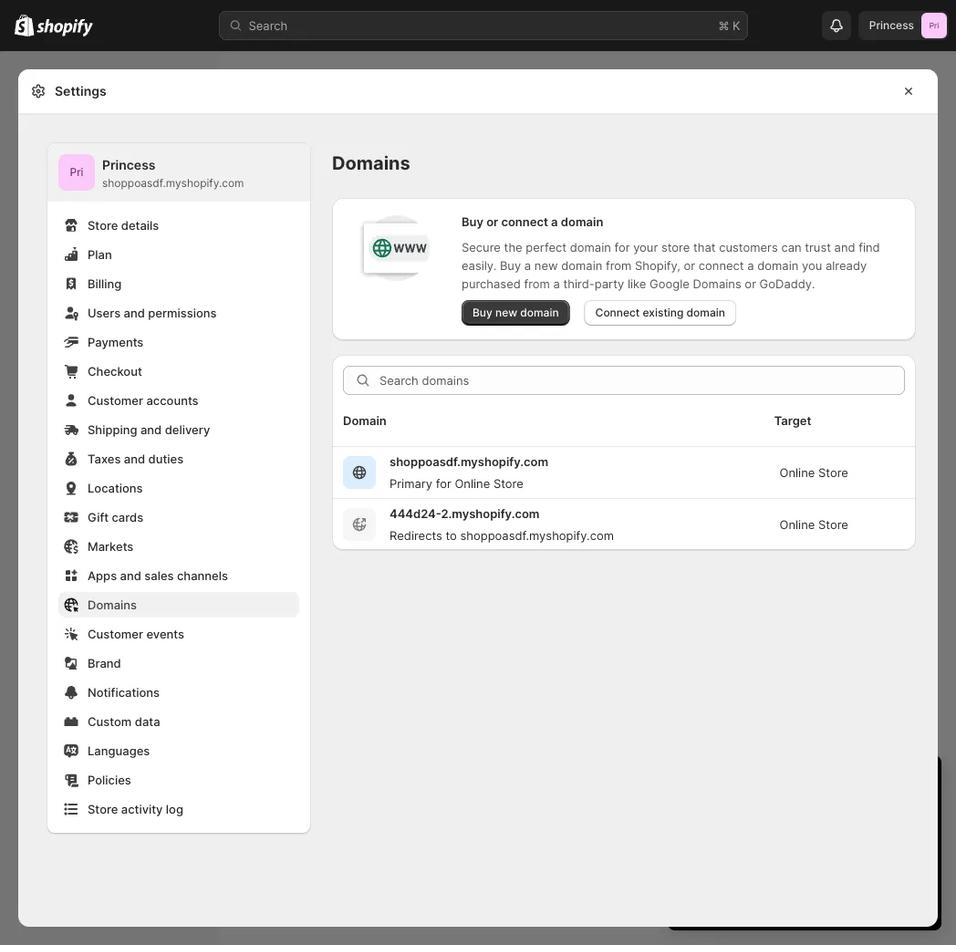 Task type: locate. For each thing, give the bounding box(es) containing it.
0 horizontal spatial connect
[[501, 214, 548, 229]]

1 horizontal spatial for
[[614, 240, 630, 254]]

2 vertical spatial domains
[[88, 598, 137, 612]]

buy down the
[[500, 258, 521, 272]]

1 customer from the top
[[88, 393, 143, 407]]

0 vertical spatial online store
[[780, 465, 848, 479]]

gift cards
[[88, 510, 143, 524]]

0 vertical spatial princess
[[869, 19, 914, 32]]

or down store
[[684, 258, 695, 272]]

shoppoasdf.myshopify.com inside shop settings menu element
[[102, 177, 244, 190]]

princess shoppoasdf.myshopify.com
[[102, 157, 244, 190]]

online store for shoppoasdf.myshopify.com primary for online store
[[780, 465, 848, 479]]

connect
[[501, 214, 548, 229], [699, 258, 744, 272]]

2.myshopify.com
[[441, 506, 540, 520]]

princess
[[869, 19, 914, 32], [102, 157, 156, 173]]

connect down that
[[699, 258, 744, 272]]

online
[[780, 465, 815, 479], [455, 476, 490, 490], [780, 517, 815, 531]]

or
[[486, 214, 498, 229], [684, 258, 695, 272], [745, 276, 756, 291]]

2 vertical spatial or
[[745, 276, 756, 291]]

and right the users
[[124, 306, 145, 320]]

0 vertical spatial connect
[[501, 214, 548, 229]]

connect inside secure the perfect domain for your store that customers can trust and find easily. buy a new domain from shopify, or connect a domain you already purchased from a third-party like google domains or godaddy.
[[699, 258, 744, 272]]

details
[[121, 218, 159, 232]]

or down customers
[[745, 276, 756, 291]]

and right apps
[[120, 568, 141, 582]]

store activity log link
[[58, 796, 299, 822]]

1 online store from the top
[[780, 465, 848, 479]]

domains
[[332, 152, 410, 174], [693, 276, 741, 291], [88, 598, 137, 612]]

buy up secure
[[462, 214, 483, 229]]

store details link
[[58, 213, 299, 238]]

1 horizontal spatial princess image
[[921, 13, 947, 38]]

domains inside shop settings menu element
[[88, 598, 137, 612]]

apps
[[88, 568, 117, 582]]

2 vertical spatial buy
[[473, 306, 492, 319]]

1 vertical spatial or
[[684, 258, 695, 272]]

to
[[446, 528, 457, 542]]

1 vertical spatial buy
[[500, 258, 521, 272]]

shoppoasdf.myshopify.com down 2.myshopify.com
[[460, 528, 614, 542]]

0 horizontal spatial for
[[436, 476, 451, 490]]

customer
[[88, 393, 143, 407], [88, 627, 143, 641]]

purchased
[[462, 276, 521, 291]]

0 vertical spatial new
[[534, 258, 558, 272]]

2 customer from the top
[[88, 627, 143, 641]]

store details
[[88, 218, 159, 232]]

checkout
[[88, 364, 142, 378]]

domains link
[[58, 592, 299, 618]]

2 online store from the top
[[780, 517, 848, 531]]

online store for 444d24-2.myshopify.com redirects to shoppoasdf.myshopify.com
[[780, 517, 848, 531]]

0 vertical spatial princess image
[[921, 13, 947, 38]]

1 vertical spatial new
[[495, 306, 517, 319]]

customers
[[719, 240, 778, 254]]

1 vertical spatial princess image
[[58, 154, 95, 191]]

buy inside secure the perfect domain for your store that customers can trust and find easily. buy a new domain from shopify, or connect a domain you already purchased from a third-party like google domains or godaddy.
[[500, 258, 521, 272]]

connect up the
[[501, 214, 548, 229]]

1 horizontal spatial from
[[606, 258, 632, 272]]

for right the primary
[[436, 476, 451, 490]]

connect
[[595, 306, 640, 319]]

and right taxes
[[124, 452, 145, 466]]

0 horizontal spatial princess image
[[58, 154, 95, 191]]

your
[[633, 240, 658, 254]]

1 vertical spatial customer
[[88, 627, 143, 641]]

or up secure
[[486, 214, 498, 229]]

buy for new
[[473, 306, 492, 319]]

from up party on the top right
[[606, 258, 632, 272]]

buy for or
[[462, 214, 483, 229]]

customer down checkout in the top left of the page
[[88, 393, 143, 407]]

0 vertical spatial shoppoasdf.myshopify.com
[[102, 177, 244, 190]]

from up buy new domain in the top of the page
[[524, 276, 550, 291]]

checkout link
[[58, 359, 299, 384]]

1 vertical spatial domains
[[693, 276, 741, 291]]

store
[[661, 240, 690, 254]]

languages
[[88, 743, 150, 758]]

a down perfect
[[524, 258, 531, 272]]

buy new domain
[[473, 306, 559, 319]]

customer up brand on the left of page
[[88, 627, 143, 641]]

0 vertical spatial buy
[[462, 214, 483, 229]]

2 horizontal spatial or
[[745, 276, 756, 291]]

markets
[[88, 539, 133, 553]]

dialog
[[945, 69, 956, 927]]

gift
[[88, 510, 109, 524]]

godaddy.
[[760, 276, 815, 291]]

payments link
[[58, 329, 299, 355]]

secure the perfect domain for your store that customers can trust and find easily. buy a new domain from shopify, or connect a domain you already purchased from a third-party like google domains or godaddy.
[[462, 240, 880, 291]]

new down purchased at the top
[[495, 306, 517, 319]]

shopify image
[[15, 14, 34, 36], [37, 19, 93, 37]]

and up already
[[834, 240, 855, 254]]

a
[[551, 214, 558, 229], [524, 258, 531, 272], [747, 258, 754, 272], [553, 276, 560, 291]]

0 vertical spatial or
[[486, 214, 498, 229]]

buy down purchased at the top
[[473, 306, 492, 319]]

shipping
[[88, 422, 137, 437]]

the
[[504, 240, 522, 254]]

and
[[834, 240, 855, 254], [124, 306, 145, 320], [140, 422, 162, 437], [124, 452, 145, 466], [120, 568, 141, 582]]

0 horizontal spatial princess
[[102, 157, 156, 173]]

1 horizontal spatial new
[[534, 258, 558, 272]]

shoppoasdf.myshopify.com up 2.myshopify.com
[[390, 454, 548, 468]]

customer events link
[[58, 621, 299, 647]]

existing
[[643, 306, 684, 319]]

activity
[[121, 802, 163, 816]]

redirects
[[390, 528, 442, 542]]

1 horizontal spatial princess
[[869, 19, 914, 32]]

0 horizontal spatial new
[[495, 306, 517, 319]]

for inside 'shoppoasdf.myshopify.com primary for online store'
[[436, 476, 451, 490]]

search
[[249, 18, 288, 32]]

2 horizontal spatial domains
[[693, 276, 741, 291]]

markets link
[[58, 534, 299, 559]]

store inside 'shoppoasdf.myshopify.com primary for online store'
[[493, 476, 523, 490]]

0 horizontal spatial or
[[486, 214, 498, 229]]

princess image
[[921, 13, 947, 38], [58, 154, 95, 191]]

store activity log
[[88, 802, 183, 816]]

1 horizontal spatial or
[[684, 258, 695, 272]]

online store
[[780, 465, 848, 479], [780, 517, 848, 531]]

policies link
[[58, 767, 299, 793]]

1 horizontal spatial connect
[[699, 258, 744, 272]]

for
[[614, 240, 630, 254], [436, 476, 451, 490]]

and for sales
[[120, 568, 141, 582]]

online for 444d24-
[[780, 517, 815, 531]]

and down customer accounts
[[140, 422, 162, 437]]

0 vertical spatial domains
[[332, 152, 410, 174]]

0 horizontal spatial domains
[[88, 598, 137, 612]]

new down perfect
[[534, 258, 558, 272]]

1 vertical spatial for
[[436, 476, 451, 490]]

and for delivery
[[140, 422, 162, 437]]

customer accounts
[[88, 393, 198, 407]]

shoppoasdf.myshopify.com
[[102, 177, 244, 190], [390, 454, 548, 468], [460, 528, 614, 542]]

for inside secure the perfect domain for your store that customers can trust and find easily. buy a new domain from shopify, or connect a domain you already purchased from a third-party like google domains or godaddy.
[[614, 240, 630, 254]]

0 vertical spatial from
[[606, 258, 632, 272]]

users and permissions
[[88, 306, 217, 320]]

domain
[[561, 214, 603, 229], [570, 240, 611, 254], [561, 258, 602, 272], [757, 258, 799, 272], [520, 306, 559, 319], [687, 306, 725, 319]]

princess inside princess shoppoasdf.myshopify.com
[[102, 157, 156, 173]]

like
[[628, 276, 646, 291]]

new
[[534, 258, 558, 272], [495, 306, 517, 319]]

2 vertical spatial shoppoasdf.myshopify.com
[[460, 528, 614, 542]]

princess for princess shoppoasdf.myshopify.com
[[102, 157, 156, 173]]

taxes and duties
[[88, 452, 183, 466]]

0 vertical spatial for
[[614, 240, 630, 254]]

for left the your
[[614, 240, 630, 254]]

accounts
[[146, 393, 198, 407]]

1 vertical spatial online store
[[780, 517, 848, 531]]

online inside 'shoppoasdf.myshopify.com primary for online store'
[[455, 476, 490, 490]]

domain
[[343, 413, 387, 427]]

1 vertical spatial princess
[[102, 157, 156, 173]]

shoppoasdf.myshopify.com up store details link
[[102, 177, 244, 190]]

1 vertical spatial from
[[524, 276, 550, 291]]

0 vertical spatial customer
[[88, 393, 143, 407]]

1 vertical spatial connect
[[699, 258, 744, 272]]

buy or connect a domain
[[462, 214, 603, 229]]

a down customers
[[747, 258, 754, 272]]



Task type: vqa. For each thing, say whether or not it's contained in the screenshot.
e.g. Summer collection, Under $100, Staff picks text field
no



Task type: describe. For each thing, give the bounding box(es) containing it.
users
[[88, 306, 121, 320]]

and for duties
[[124, 452, 145, 466]]

shop settings menu element
[[47, 143, 310, 833]]

customer for customer accounts
[[88, 393, 143, 407]]

princess for princess
[[869, 19, 914, 32]]

Search domains search field
[[379, 366, 905, 395]]

that
[[693, 240, 716, 254]]

taxes
[[88, 452, 121, 466]]

locations
[[88, 481, 143, 495]]

customer accounts link
[[58, 388, 299, 413]]

custom data link
[[58, 709, 299, 734]]

a up perfect
[[551, 214, 558, 229]]

shipping and delivery link
[[58, 417, 299, 442]]

perfect
[[526, 240, 567, 254]]

444d24-
[[390, 506, 441, 520]]

connect existing domain link
[[584, 300, 736, 326]]

0 horizontal spatial from
[[524, 276, 550, 291]]

custom
[[88, 714, 132, 728]]

apps and sales channels link
[[58, 563, 299, 588]]

cards
[[112, 510, 143, 524]]

notifications
[[88, 685, 160, 699]]

duties
[[148, 452, 183, 466]]

taxes and duties link
[[58, 446, 299, 472]]

new inside secure the perfect domain for your store that customers can trust and find easily. buy a new domain from shopify, or connect a domain you already purchased from a third-party like google domains or godaddy.
[[534, 258, 558, 272]]

1 day left in your trial element
[[668, 803, 941, 930]]

k
[[733, 18, 740, 32]]

1 horizontal spatial shopify image
[[37, 19, 93, 37]]

0 horizontal spatial shopify image
[[15, 14, 34, 36]]

a left third-
[[553, 276, 560, 291]]

1 vertical spatial shoppoasdf.myshopify.com
[[390, 454, 548, 468]]

already
[[826, 258, 867, 272]]

brand
[[88, 656, 121, 670]]

and inside secure the perfect domain for your store that customers can trust and find easily. buy a new domain from shopify, or connect a domain you already purchased from a third-party like google domains or godaddy.
[[834, 240, 855, 254]]

easily.
[[462, 258, 496, 272]]

party
[[595, 276, 624, 291]]

billing link
[[58, 271, 299, 296]]

languages link
[[58, 738, 299, 764]]

you
[[802, 258, 822, 272]]

target
[[774, 413, 811, 427]]

online for shoppoasdf.myshopify.com
[[780, 465, 815, 479]]

shipping and delivery
[[88, 422, 210, 437]]

third-
[[563, 276, 595, 291]]

primary
[[390, 476, 433, 490]]

⌘ k
[[718, 18, 740, 32]]

customer for customer events
[[88, 627, 143, 641]]

shoppoasdf.myshopify.com inside 444d24-2.myshopify.com redirects to shoppoasdf.myshopify.com
[[460, 528, 614, 542]]

plan link
[[58, 242, 299, 267]]

apps and sales channels
[[88, 568, 228, 582]]

settings
[[55, 83, 106, 99]]

data
[[135, 714, 160, 728]]

connect existing domain
[[595, 306, 725, 319]]

plan
[[88, 247, 112, 261]]

users and permissions link
[[58, 300, 299, 326]]

billing
[[88, 276, 122, 291]]

policies
[[88, 773, 131, 787]]

and for permissions
[[124, 306, 145, 320]]

events
[[146, 627, 184, 641]]

settings dialog
[[18, 69, 938, 927]]

custom data
[[88, 714, 160, 728]]

shopify,
[[635, 258, 680, 272]]

find
[[859, 240, 880, 254]]

channels
[[177, 568, 228, 582]]

domains inside secure the perfect domain for your store that customers can trust and find easily. buy a new domain from shopify, or connect a domain you already purchased from a third-party like google domains or godaddy.
[[693, 276, 741, 291]]

gift cards link
[[58, 504, 299, 530]]

permissions
[[148, 306, 217, 320]]

sales
[[144, 568, 174, 582]]

locations link
[[58, 475, 299, 501]]

customer events
[[88, 627, 184, 641]]

notifications link
[[58, 680, 299, 705]]

pri button
[[58, 154, 95, 191]]

delivery
[[165, 422, 210, 437]]

shoppoasdf.myshopify.com primary for online store
[[390, 454, 548, 490]]

payments
[[88, 335, 144, 349]]

google
[[650, 276, 690, 291]]

1 horizontal spatial domains
[[332, 152, 410, 174]]

trust
[[805, 240, 831, 254]]

⌘
[[718, 18, 729, 32]]

secure
[[462, 240, 501, 254]]

buy new domain link
[[462, 300, 570, 326]]

444d24-2.myshopify.com redirects to shoppoasdf.myshopify.com
[[390, 506, 614, 542]]

princess image inside shop settings menu element
[[58, 154, 95, 191]]

brand link
[[58, 650, 299, 676]]

log
[[166, 802, 183, 816]]

can
[[781, 240, 802, 254]]



